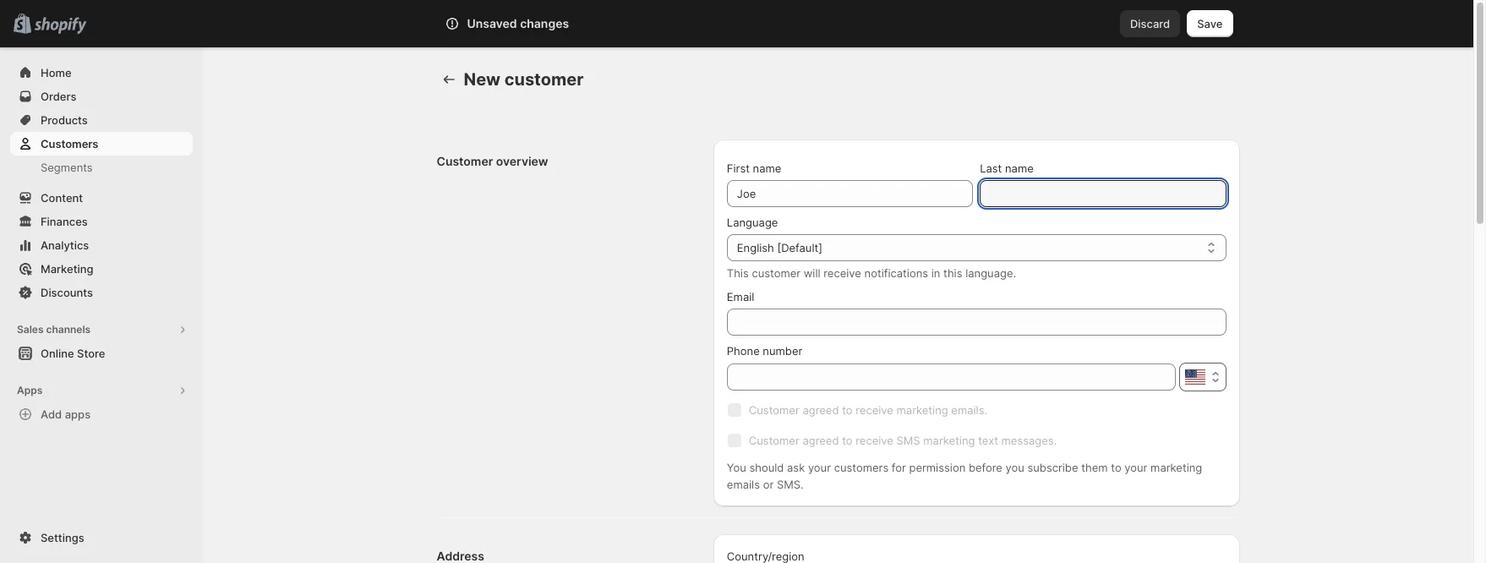 Task type: locate. For each thing, give the bounding box(es) containing it.
customer agreed to receive sms marketing text messages.
[[749, 434, 1057, 447]]

Last name text field
[[980, 180, 1226, 207]]

search button
[[498, 10, 988, 37]]

2 your from the left
[[1125, 461, 1148, 474]]

name right last
[[1005, 162, 1034, 175]]

2 vertical spatial to
[[1111, 461, 1122, 474]]

1 vertical spatial agreed
[[803, 434, 839, 447]]

number
[[763, 344, 803, 358]]

them
[[1082, 461, 1108, 474]]

should
[[750, 461, 784, 474]]

Email email field
[[727, 309, 1226, 336]]

name
[[753, 162, 782, 175], [1005, 162, 1034, 175]]

0 vertical spatial receive
[[824, 266, 862, 280]]

1 your from the left
[[808, 461, 831, 474]]

analytics link
[[10, 233, 193, 257]]

customer down english [default] on the top of the page
[[752, 266, 801, 280]]

0 vertical spatial agreed
[[803, 403, 839, 417]]

marketing
[[897, 403, 948, 417], [924, 434, 975, 447], [1151, 461, 1203, 474]]

customer
[[505, 69, 584, 90], [752, 266, 801, 280]]

orders
[[41, 90, 76, 103]]

customer agreed to receive marketing emails.
[[749, 403, 988, 417]]

last name
[[980, 162, 1034, 175]]

1 vertical spatial marketing
[[924, 434, 975, 447]]

customer
[[437, 154, 493, 168], [749, 403, 800, 417], [749, 434, 800, 447]]

finances link
[[10, 210, 193, 233]]

you
[[727, 461, 746, 474]]

1 horizontal spatial your
[[1125, 461, 1148, 474]]

0 vertical spatial customer
[[437, 154, 493, 168]]

will
[[804, 266, 821, 280]]

marketing inside "you should ask your customers for permission before you subscribe them to your marketing emails or sms."
[[1151, 461, 1203, 474]]

online store
[[41, 347, 105, 360]]

settings
[[41, 531, 84, 545]]

orders link
[[10, 85, 193, 108]]

add apps button
[[10, 402, 193, 426]]

notifications
[[865, 266, 928, 280]]

phone
[[727, 344, 760, 358]]

First name text field
[[727, 180, 973, 207]]

apps
[[17, 384, 43, 397]]

0 horizontal spatial customer
[[505, 69, 584, 90]]

marketing right them
[[1151, 461, 1203, 474]]

[default]
[[777, 241, 823, 255]]

2 agreed from the top
[[803, 434, 839, 447]]

discounts
[[41, 286, 93, 299]]

agreed
[[803, 403, 839, 417], [803, 434, 839, 447]]

customer down the search
[[505, 69, 584, 90]]

search
[[526, 17, 562, 30]]

2 vertical spatial customer
[[749, 434, 800, 447]]

1 horizontal spatial name
[[1005, 162, 1034, 175]]

marketing up permission
[[924, 434, 975, 447]]

marketing
[[41, 262, 93, 276]]

discard button
[[1120, 10, 1181, 37]]

apps button
[[10, 379, 193, 402]]

your
[[808, 461, 831, 474], [1125, 461, 1148, 474]]

this customer will receive notifications in this language.
[[727, 266, 1016, 280]]

sales
[[17, 323, 44, 336]]

name right "first"
[[753, 162, 782, 175]]

receive right will
[[824, 266, 862, 280]]

1 name from the left
[[753, 162, 782, 175]]

1 vertical spatial customer
[[752, 266, 801, 280]]

english [default]
[[737, 241, 823, 255]]

1 agreed from the top
[[803, 403, 839, 417]]

2 vertical spatial marketing
[[1151, 461, 1203, 474]]

emails
[[727, 478, 760, 491]]

receive up customer agreed to receive sms marketing text messages. in the bottom right of the page
[[856, 403, 894, 417]]

1 vertical spatial customer
[[749, 403, 800, 417]]

customer for customer overview
[[437, 154, 493, 168]]

1 horizontal spatial customer
[[752, 266, 801, 280]]

2 name from the left
[[1005, 162, 1034, 175]]

messages.
[[1002, 434, 1057, 447]]

first name
[[727, 162, 782, 175]]

to
[[842, 403, 853, 417], [842, 434, 853, 447], [1111, 461, 1122, 474]]

0 vertical spatial customer
[[505, 69, 584, 90]]

this
[[727, 266, 749, 280]]

receive for notifications
[[824, 266, 862, 280]]

0 vertical spatial marketing
[[897, 403, 948, 417]]

receive
[[824, 266, 862, 280], [856, 403, 894, 417], [856, 434, 894, 447]]

0 horizontal spatial your
[[808, 461, 831, 474]]

marketing up sms
[[897, 403, 948, 417]]

your right the ask
[[808, 461, 831, 474]]

text
[[978, 434, 999, 447]]

save
[[1198, 17, 1223, 30]]

marketing link
[[10, 257, 193, 281]]

your right them
[[1125, 461, 1148, 474]]

store
[[77, 347, 105, 360]]

online store button
[[0, 342, 203, 365]]

2 vertical spatial receive
[[856, 434, 894, 447]]

1 vertical spatial receive
[[856, 403, 894, 417]]

receive up customers
[[856, 434, 894, 447]]

first
[[727, 162, 750, 175]]

0 horizontal spatial name
[[753, 162, 782, 175]]

changes
[[520, 16, 569, 30]]

save button
[[1187, 10, 1233, 37]]

0 vertical spatial to
[[842, 403, 853, 417]]

1 vertical spatial to
[[842, 434, 853, 447]]

last
[[980, 162, 1002, 175]]

add
[[41, 408, 62, 421]]

receive for sms
[[856, 434, 894, 447]]

add apps
[[41, 408, 91, 421]]



Task type: describe. For each thing, give the bounding box(es) containing it.
segments
[[41, 161, 93, 174]]

content
[[41, 191, 83, 205]]

united states (+1) image
[[1185, 370, 1205, 385]]

emails.
[[952, 403, 988, 417]]

new customer
[[464, 69, 584, 90]]

discard
[[1130, 17, 1170, 30]]

agreed for customer agreed to receive sms marketing text messages.
[[803, 434, 839, 447]]

content link
[[10, 186, 193, 210]]

ask
[[787, 461, 805, 474]]

apps
[[65, 408, 91, 421]]

analytics
[[41, 238, 89, 252]]

sms
[[897, 434, 921, 447]]

home
[[41, 66, 72, 79]]

sms.
[[777, 478, 804, 491]]

customers
[[41, 137, 98, 151]]

in
[[932, 266, 941, 280]]

subscribe
[[1028, 461, 1079, 474]]

channels
[[46, 323, 91, 336]]

settings link
[[10, 526, 193, 550]]

name for last name
[[1005, 162, 1034, 175]]

customer for this
[[752, 266, 801, 280]]

to inside "you should ask your customers for permission before you subscribe them to your marketing emails or sms."
[[1111, 461, 1122, 474]]

finances
[[41, 215, 88, 228]]

for
[[892, 461, 906, 474]]

language
[[727, 216, 778, 229]]

Phone number text field
[[727, 364, 1176, 391]]

phone number
[[727, 344, 803, 358]]

shopify image
[[34, 18, 86, 34]]

segments link
[[10, 156, 193, 179]]

online
[[41, 347, 74, 360]]

name for first name
[[753, 162, 782, 175]]

products
[[41, 113, 88, 127]]

customer for customer agreed to receive sms marketing text messages.
[[749, 434, 800, 447]]

overview
[[496, 154, 548, 168]]

unsaved changes
[[467, 16, 569, 30]]

online store link
[[10, 342, 193, 365]]

agreed for customer agreed to receive marketing emails.
[[803, 403, 839, 417]]

you
[[1006, 461, 1025, 474]]

before
[[969, 461, 1003, 474]]

permission
[[909, 461, 966, 474]]

receive for marketing
[[856, 403, 894, 417]]

customer overview
[[437, 154, 548, 168]]

customers
[[834, 461, 889, 474]]

unsaved
[[467, 16, 517, 30]]

products link
[[10, 108, 193, 132]]

customer for customer agreed to receive marketing emails.
[[749, 403, 800, 417]]

new
[[464, 69, 501, 90]]

customers link
[[10, 132, 193, 156]]

customer for new
[[505, 69, 584, 90]]

to for marketing
[[842, 403, 853, 417]]

you should ask your customers for permission before you subscribe them to your marketing emails or sms.
[[727, 461, 1203, 491]]

home link
[[10, 61, 193, 85]]

to for sms
[[842, 434, 853, 447]]

discounts link
[[10, 281, 193, 304]]

language.
[[966, 266, 1016, 280]]

sales channels
[[17, 323, 91, 336]]

email
[[727, 290, 755, 304]]

sales channels button
[[10, 318, 193, 342]]

english
[[737, 241, 774, 255]]

this
[[944, 266, 963, 280]]

or
[[763, 478, 774, 491]]



Task type: vqa. For each thing, say whether or not it's contained in the screenshot.
Segments link
yes



